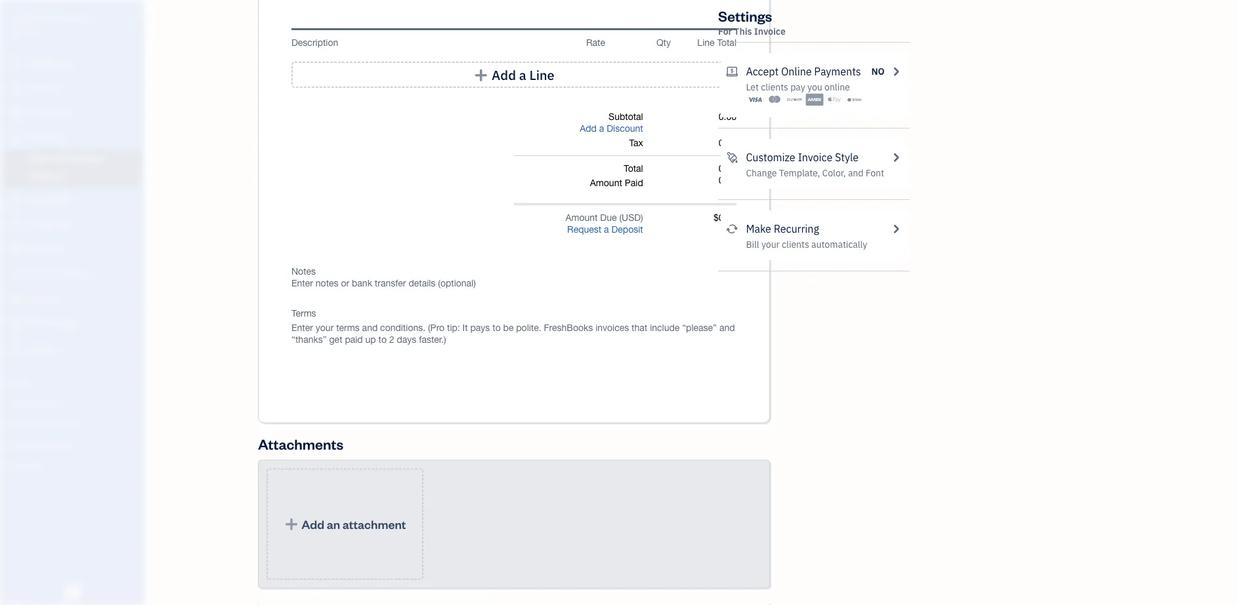 Task type: describe. For each thing, give the bounding box(es) containing it.
chevronright image for no
[[890, 64, 902, 79]]

0 vertical spatial line
[[697, 37, 715, 48]]

description
[[291, 37, 338, 48]]

bill your clients automatically
[[746, 239, 867, 251]]

amount due ( usd ) request a deposit
[[566, 213, 643, 235]]

attachments
[[258, 436, 343, 454]]

$0.00
[[714, 213, 737, 224]]

settings
[[718, 6, 772, 25]]

accept
[[746, 65, 779, 78]]

bank connections image
[[10, 440, 140, 450]]

online
[[781, 65, 812, 78]]

onlinesales image
[[726, 64, 738, 79]]

main element
[[0, 0, 177, 606]]

pay
[[791, 81, 805, 93]]

american express image
[[806, 93, 823, 106]]

line inside add a line button
[[529, 67, 555, 84]]

for
[[718, 25, 732, 37]]

amount inside amount due ( usd ) request a deposit
[[566, 213, 598, 224]]

terms
[[291, 309, 316, 319]]

a inside button
[[519, 67, 526, 84]]

amount inside total amount paid
[[590, 178, 622, 189]]

chevronright image for customize invoice style
[[890, 150, 902, 165]]

accept online payments
[[746, 65, 861, 78]]

paid
[[625, 178, 643, 189]]

add an attachment
[[301, 517, 406, 533]]

usd
[[622, 213, 641, 224]]

)
[[641, 213, 643, 224]]

plus image for add an attachment
[[284, 518, 299, 532]]

add for add an attachment
[[301, 517, 324, 533]]

Notes text field
[[291, 278, 737, 290]]

bill
[[746, 239, 759, 251]]

project image
[[9, 244, 24, 257]]

let
[[746, 81, 759, 93]]

discount
[[607, 123, 643, 134]]

add a line button
[[291, 62, 737, 88]]

recurring
[[774, 222, 819, 236]]

1 horizontal spatial invoice
[[798, 151, 833, 164]]

your
[[761, 239, 780, 251]]

request
[[567, 225, 601, 235]]

refresh image
[[726, 221, 738, 237]]

settings for this invoice
[[718, 6, 786, 37]]

an
[[327, 517, 340, 533]]

and
[[848, 167, 864, 179]]

total inside total amount paid
[[624, 163, 643, 174]]

color,
[[822, 167, 846, 179]]

total amount paid
[[590, 163, 643, 189]]

add for add a line
[[492, 67, 516, 84]]

subtotal add a discount tax
[[580, 112, 643, 149]]

discover image
[[786, 93, 804, 106]]

attachment
[[343, 517, 406, 533]]

no
[[872, 65, 885, 77]]

money image
[[9, 293, 24, 307]]

1 horizontal spatial total
[[717, 37, 737, 48]]

chevronright image
[[890, 221, 902, 237]]

line total
[[697, 37, 737, 48]]

you
[[808, 81, 822, 93]]

mastercard image
[[766, 93, 784, 106]]

add inside subtotal add a discount tax
[[580, 123, 597, 134]]

font
[[866, 167, 884, 179]]

settings image
[[10, 461, 140, 471]]

Terms text field
[[291, 323, 737, 346]]



Task type: locate. For each thing, give the bounding box(es) containing it.
owner
[[11, 26, 35, 37]]

1 0.00 from the top
[[719, 112, 737, 122]]

1 horizontal spatial line
[[697, 37, 715, 48]]

2 vertical spatial a
[[604, 225, 609, 235]]

make recurring
[[746, 222, 819, 236]]

timer image
[[9, 269, 24, 282]]

company
[[44, 11, 89, 25]]

1 vertical spatial chevronright image
[[890, 150, 902, 165]]

plus image inside add a line button
[[474, 69, 489, 82]]

1 vertical spatial add
[[580, 123, 597, 134]]

0 horizontal spatial plus image
[[284, 518, 299, 532]]

1 horizontal spatial plus image
[[474, 69, 489, 82]]

apps image
[[10, 377, 140, 387]]

expense image
[[9, 219, 24, 232]]

1 chevronright image from the top
[[890, 64, 902, 79]]

a inside amount due ( usd ) request a deposit
[[604, 225, 609, 235]]

1 horizontal spatial add
[[492, 67, 516, 84]]

clients down accept
[[761, 81, 788, 93]]

chevronright image right the no
[[890, 64, 902, 79]]

add a discount button
[[580, 123, 643, 135]]

clients
[[761, 81, 788, 93], [782, 239, 809, 251]]

0 vertical spatial chevronright image
[[890, 64, 902, 79]]

template,
[[779, 167, 820, 179]]

1 vertical spatial a
[[599, 123, 604, 134]]

total
[[717, 37, 737, 48], [624, 163, 643, 174]]

0 horizontal spatial add
[[301, 517, 324, 533]]

make
[[746, 222, 771, 236]]

chart image
[[9, 318, 24, 332]]

paintbrush image
[[726, 150, 738, 165]]

plus image
[[474, 69, 489, 82], [284, 518, 299, 532]]

invoice inside settings for this invoice
[[754, 25, 786, 37]]

notes
[[291, 267, 316, 277]]

automatically
[[811, 239, 867, 251]]

2 vertical spatial add
[[301, 517, 324, 533]]

freshbooks image
[[62, 585, 83, 601]]

2 0.00 from the top
[[719, 138, 737, 149]]

invoice image
[[9, 132, 24, 145]]

total up paid
[[624, 163, 643, 174]]

a
[[519, 67, 526, 84], [599, 123, 604, 134], [604, 225, 609, 235]]

plus image left an
[[284, 518, 299, 532]]

0 horizontal spatial invoice
[[754, 25, 786, 37]]

qty
[[656, 37, 671, 48]]

subtotal
[[609, 112, 643, 122]]

gary's
[[11, 11, 41, 25]]

customize invoice style
[[746, 151, 859, 164]]

add a line
[[492, 67, 555, 84]]

1 vertical spatial clients
[[782, 239, 809, 251]]

0.00 0.00
[[719, 163, 737, 186]]

0 horizontal spatial line
[[529, 67, 555, 84]]

1 vertical spatial plus image
[[284, 518, 299, 532]]

add
[[492, 67, 516, 84], [580, 123, 597, 134], [301, 517, 324, 533]]

0.00
[[719, 112, 737, 122], [719, 138, 737, 149], [719, 163, 737, 174], [719, 175, 737, 186]]

2 horizontal spatial add
[[580, 123, 597, 134]]

request a deposit button
[[567, 224, 643, 236]]

this
[[734, 25, 752, 37]]

style
[[835, 151, 859, 164]]

1 vertical spatial invoice
[[798, 151, 833, 164]]

3 0.00 from the top
[[719, 163, 737, 174]]

change template, color, and font
[[746, 167, 884, 179]]

2 chevronright image from the top
[[890, 150, 902, 165]]

payments
[[814, 65, 861, 78]]

0 vertical spatial total
[[717, 37, 737, 48]]

1 vertical spatial amount
[[566, 213, 598, 224]]

add inside add a line button
[[492, 67, 516, 84]]

change
[[746, 167, 777, 179]]

invoice up change template, color, and font
[[798, 151, 833, 164]]

amount
[[590, 178, 622, 189], [566, 213, 598, 224]]

0 vertical spatial invoice
[[754, 25, 786, 37]]

due
[[600, 213, 617, 224]]

bank image
[[846, 93, 863, 106]]

plus image left add a line
[[474, 69, 489, 82]]

estimate image
[[9, 107, 24, 120]]

report image
[[9, 343, 24, 356]]

4 0.00 from the top
[[719, 175, 737, 186]]

deposit
[[612, 225, 643, 235]]

add an attachment button
[[267, 469, 423, 581]]

gary's company owner
[[11, 11, 89, 37]]

let clients pay you online
[[746, 81, 850, 93]]

amount left paid
[[590, 178, 622, 189]]

dashboard image
[[9, 57, 24, 70]]

chevronright image
[[890, 64, 902, 79], [890, 150, 902, 165]]

rate
[[586, 37, 605, 48]]

invoice right the this at the right of page
[[754, 25, 786, 37]]

0 vertical spatial add
[[492, 67, 516, 84]]

plus image for add a line
[[474, 69, 489, 82]]

0 horizontal spatial total
[[624, 163, 643, 174]]

team members image
[[10, 398, 140, 408]]

1 vertical spatial line
[[529, 67, 555, 84]]

0 vertical spatial amount
[[590, 178, 622, 189]]

(
[[619, 213, 622, 224]]

0 vertical spatial a
[[519, 67, 526, 84]]

plus image inside add an attachment button
[[284, 518, 299, 532]]

1 vertical spatial total
[[624, 163, 643, 174]]

customize
[[746, 151, 795, 164]]

payment image
[[9, 194, 24, 207]]

apple pay image
[[826, 93, 843, 106]]

tax
[[629, 138, 643, 149]]

amount up "request"
[[566, 213, 598, 224]]

items and services image
[[10, 419, 140, 429]]

add inside add an attachment button
[[301, 517, 324, 533]]

chevronright image right style
[[890, 150, 902, 165]]

visa image
[[746, 93, 764, 106]]

0 vertical spatial clients
[[761, 81, 788, 93]]

a inside subtotal add a discount tax
[[599, 123, 604, 134]]

0 vertical spatial plus image
[[474, 69, 489, 82]]

total up onlinesales image
[[717, 37, 737, 48]]

clients down recurring
[[782, 239, 809, 251]]

client image
[[9, 82, 24, 95]]

invoice
[[754, 25, 786, 37], [798, 151, 833, 164]]

line
[[697, 37, 715, 48], [529, 67, 555, 84]]

online
[[825, 81, 850, 93]]



Task type: vqa. For each thing, say whether or not it's contained in the screenshot.
American Express "image"
yes



